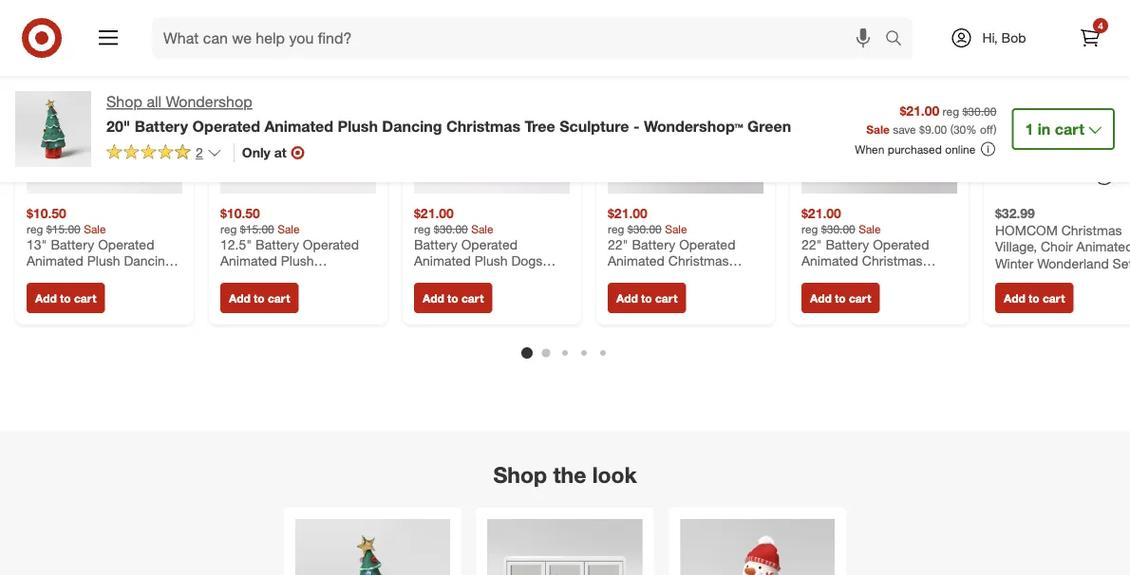 Task type: describe. For each thing, give the bounding box(es) containing it.
add to cart for second add to cart button
[[229, 292, 290, 306]]

$21.00 for 1st 22" battery operated animated christmas santa with 'believe' sign - wondershop™ red/white image from right
[[802, 206, 842, 222]]

1 22" battery operated animated christmas santa with 'believe' sign - wondershop™ red/white image from the left
[[608, 39, 764, 194]]

add for first 22" battery operated animated christmas santa with 'believe' sign - wondershop™ red/white image from the left's add to cart button
[[617, 292, 638, 306]]

the
[[553, 462, 587, 489]]

$10.50 for 13" battery operated animated plush dancing reindeer christmas figurine - wondershop™ brown image add to cart button
[[27, 206, 66, 222]]

all
[[147, 93, 162, 111]]

shop the look
[[494, 462, 637, 489]]

sale for 1st 22" battery operated animated christmas santa with 'believe' sign - wondershop™ red/white image from right
[[859, 222, 881, 237]]

hi,
[[983, 29, 998, 46]]

1 in cart for 20" battery operated animated plush dancing christmas tree sculpture - wondershop™ green element
[[1026, 120, 1085, 138]]

sale for 13" battery operated animated plush dancing reindeer christmas figurine - wondershop™ brown image
[[84, 222, 106, 237]]

$21.00 reg $30.00 sale for the battery operated animated plush dogs christmas figurine - wondershop™ image
[[414, 206, 494, 237]]

sale for the battery operated animated plush dogs christmas figurine - wondershop™ image
[[471, 222, 494, 237]]

cart for homcom christmas village, choir animated winter wonderland set with multicolored led light, battery operated christmas decoration image
[[1043, 292, 1065, 306]]

battery
[[135, 117, 188, 135]]

add for second add to cart button
[[229, 292, 251, 306]]

$32.99
[[996, 206, 1036, 222]]

battery operated animated plush dogs christmas figurine - wondershop™ image
[[414, 39, 570, 194]]

search
[[877, 30, 923, 49]]

cart for 13" battery operated animated plush dancing reindeer christmas figurine - wondershop™ brown image
[[74, 292, 96, 306]]

look
[[593, 462, 637, 489]]

add for add to cart button associated with the battery operated animated plush dogs christmas figurine - wondershop™ image
[[423, 292, 444, 306]]

hi, bob
[[983, 29, 1027, 46]]

$10.50 reg $15.00 sale for 13" battery operated animated plush dancing reindeer christmas figurine - wondershop™ brown image add to cart button
[[27, 206, 106, 237]]

christmas
[[447, 117, 521, 135]]

add to cart button for 1st 22" battery operated animated christmas santa with 'believe' sign - wondershop™ red/white image from right
[[802, 284, 880, 314]]

to for add to cart button associated with the battery operated animated plush dogs christmas figurine - wondershop™ image
[[448, 292, 459, 306]]

shop for shop all wondershop 20" battery operated animated plush dancing christmas tree sculpture - wondershop™ green
[[106, 93, 142, 111]]

20"
[[106, 117, 130, 135]]

add to cart button for homcom christmas village, choir animated winter wonderland set with multicolored led light, battery operated christmas decoration image
[[996, 284, 1074, 314]]

What can we help you find? suggestions appear below search field
[[152, 17, 890, 59]]

tree
[[525, 117, 556, 135]]

1 in cart
[[1026, 120, 1085, 138]]

purchased
[[888, 142, 942, 156]]

$21.00 reg $30.00 sale for 1st 22" battery operated animated christmas santa with 'believe' sign - wondershop™ red/white image from right
[[802, 206, 881, 237]]

2 22" battery operated animated christmas santa with 'believe' sign - wondershop™ red/white image from the left
[[802, 39, 958, 194]]

reg inside $21.00 reg $30.00 sale save $ 9.00 ( 30 % off )
[[943, 104, 960, 118]]

$21.00 inside $21.00 reg $30.00 sale save $ 9.00 ( 30 % off )
[[900, 102, 940, 119]]

(
[[951, 122, 954, 136]]

add for add to cart button for 1st 22" battery operated animated christmas santa with 'believe' sign - wondershop™ red/white image from right
[[810, 292, 832, 306]]

$
[[920, 122, 925, 136]]

to for second add to cart button
[[254, 292, 265, 306]]

$32.99 link
[[996, 39, 1131, 272]]

bob
[[1002, 29, 1027, 46]]

$30.00 inside $21.00 reg $30.00 sale save $ 9.00 ( 30 % off )
[[963, 104, 997, 118]]

add to cart for 13" battery operated animated plush dancing reindeer christmas figurine - wondershop™ brown image add to cart button
[[35, 292, 96, 306]]

dancing
[[382, 117, 442, 135]]

13" battery operated animated plush dancing reindeer christmas figurine - wondershop™ brown image
[[27, 39, 182, 194]]

1 $15.00 from the left
[[46, 222, 81, 237]]

4
[[1099, 19, 1104, 31]]

when
[[855, 142, 885, 156]]



Task type: locate. For each thing, give the bounding box(es) containing it.
wondershop™
[[644, 117, 744, 135]]

0 vertical spatial shop
[[106, 93, 142, 111]]

2 $21.00 reg $30.00 sale from the left
[[608, 206, 688, 237]]

sale
[[867, 122, 890, 136], [84, 222, 106, 237], [278, 222, 300, 237], [471, 222, 494, 237], [665, 222, 688, 237], [859, 222, 881, 237]]

shop up 20"
[[106, 93, 142, 111]]

5 add to cart button from the left
[[802, 284, 880, 314]]

$21.00
[[900, 102, 940, 119], [414, 206, 454, 222], [608, 206, 648, 222], [802, 206, 842, 222]]

1
[[1026, 120, 1034, 138]]

reg for add to cart button for 1st 22" battery operated animated christmas santa with 'believe' sign - wondershop™ red/white image from right
[[802, 222, 819, 237]]

animated
[[265, 117, 334, 135]]

to for add to cart button for 1st 22" battery operated animated christmas santa with 'believe' sign - wondershop™ red/white image from right
[[835, 292, 846, 306]]

2 add to cart button from the left
[[220, 284, 299, 314]]

add for 13" battery operated animated plush dancing reindeer christmas figurine - wondershop™ brown image add to cart button
[[35, 292, 57, 306]]

30
[[954, 122, 967, 136]]

sculpture
[[560, 117, 629, 135]]

4 link
[[1070, 17, 1112, 59]]

1 horizontal spatial $10.50
[[220, 206, 260, 222]]

0 horizontal spatial $10.50
[[27, 206, 66, 222]]

$21.00 reg $30.00 sale
[[414, 206, 494, 237], [608, 206, 688, 237], [802, 206, 881, 237]]

1 $10.50 reg $15.00 sale from the left
[[27, 206, 106, 237]]

$10.50 reg $15.00 sale
[[27, 206, 106, 237], [220, 206, 300, 237]]

reg for second add to cart button
[[220, 222, 237, 237]]

$10.50 for second add to cart button
[[220, 206, 260, 222]]

1 add to cart from the left
[[35, 292, 96, 306]]

$30.00 for first 22" battery operated animated christmas santa with 'believe' sign - wondershop™ red/white image from the left
[[628, 222, 662, 237]]

22" battery operated animated christmas santa with 'believe' sign - wondershop™ red/white image
[[608, 39, 764, 194], [802, 39, 958, 194]]

reg for add to cart button associated with the battery operated animated plush dogs christmas figurine - wondershop™ image
[[414, 222, 431, 237]]

cart for 1st 22" battery operated animated christmas santa with 'believe' sign - wondershop™ red/white image from right
[[849, 292, 872, 306]]

search button
[[877, 17, 923, 63]]

$30.00 for the battery operated animated plush dogs christmas figurine - wondershop™ image
[[434, 222, 468, 237]]

cart
[[1055, 120, 1085, 138], [74, 292, 96, 306], [268, 292, 290, 306], [462, 292, 484, 306], [656, 292, 678, 306], [849, 292, 872, 306], [1043, 292, 1065, 306]]

shop all wondershop 20" battery operated animated plush dancing christmas tree sculpture - wondershop™ green
[[106, 93, 792, 135]]

sale for first 22" battery operated animated christmas santa with 'believe' sign - wondershop™ red/white image from the left
[[665, 222, 688, 237]]

9.00
[[925, 122, 948, 136]]

to for 13" battery operated animated plush dancing reindeer christmas figurine - wondershop™ brown image add to cart button
[[60, 292, 71, 306]]

only
[[242, 144, 271, 161]]

cart for the battery operated animated plush dogs christmas figurine - wondershop™ image
[[462, 292, 484, 306]]

add to cart for add to cart button for homcom christmas village, choir animated winter wonderland set with multicolored led light, battery operated christmas decoration image
[[1004, 292, 1065, 306]]

12.5" battery operated animated plush snowman christmas figurine - wondershop™ white image
[[220, 39, 376, 194], [681, 520, 835, 576], [681, 520, 835, 576]]

add to cart for first 22" battery operated animated christmas santa with 'believe' sign - wondershop™ red/white image from the left's add to cart button
[[617, 292, 678, 306]]

add to cart button
[[27, 284, 105, 314], [220, 284, 299, 314], [414, 284, 493, 314], [608, 284, 686, 314], [802, 284, 880, 314], [996, 284, 1074, 314]]

off
[[981, 122, 994, 136]]

4 add from the left
[[617, 292, 638, 306]]

$21.00 reg $30.00 sale for first 22" battery operated animated christmas santa with 'believe' sign - wondershop™ red/white image from the left
[[608, 206, 688, 237]]

at
[[274, 144, 287, 161]]

5 to from the left
[[835, 292, 846, 306]]

plush
[[338, 117, 378, 135]]

3 add to cart button from the left
[[414, 284, 493, 314]]

to for add to cart button for homcom christmas village, choir animated winter wonderland set with multicolored led light, battery operated christmas decoration image
[[1029, 292, 1040, 306]]

2 $15.00 from the left
[[240, 222, 274, 237]]

$30.00
[[963, 104, 997, 118], [434, 222, 468, 237], [628, 222, 662, 237], [822, 222, 856, 237]]

2 to from the left
[[254, 292, 265, 306]]

4 add to cart button from the left
[[608, 284, 686, 314]]

0 horizontal spatial $10.50 reg $15.00 sale
[[27, 206, 106, 237]]

homcom christmas village, choir animated winter wonderland set with multicolored led light, battery operated christmas decoration image
[[996, 39, 1131, 194]]

)
[[994, 122, 997, 136]]

online
[[946, 142, 976, 156]]

0 horizontal spatial $15.00
[[46, 222, 81, 237]]

1 to from the left
[[60, 292, 71, 306]]

shop left the
[[494, 462, 547, 489]]

5 add from the left
[[810, 292, 832, 306]]

2
[[196, 144, 203, 161]]

3 add from the left
[[423, 292, 444, 306]]

add
[[35, 292, 57, 306], [229, 292, 251, 306], [423, 292, 444, 306], [617, 292, 638, 306], [810, 292, 832, 306], [1004, 292, 1026, 306]]

green
[[748, 117, 792, 135]]

6 to from the left
[[1029, 292, 1040, 306]]

$10.50 down image of 20" battery operated animated plush dancing christmas tree sculpture - wondershop™ green
[[27, 206, 66, 222]]

6 add from the left
[[1004, 292, 1026, 306]]

1 horizontal spatial shop
[[494, 462, 547, 489]]

$21.00 for the battery operated animated plush dogs christmas figurine - wondershop™ image
[[414, 206, 454, 222]]

1 horizontal spatial 22" battery operated animated christmas santa with 'believe' sign - wondershop™ red/white image
[[802, 39, 958, 194]]

0 horizontal spatial shop
[[106, 93, 142, 111]]

6 add to cart button from the left
[[996, 284, 1074, 314]]

1 add to cart button from the left
[[27, 284, 105, 314]]

3 add to cart from the left
[[423, 292, 484, 306]]

1 add from the left
[[35, 292, 57, 306]]

$10.50 down only
[[220, 206, 260, 222]]

1 vertical spatial shop
[[494, 462, 547, 489]]

add to cart
[[35, 292, 96, 306], [229, 292, 290, 306], [423, 292, 484, 306], [617, 292, 678, 306], [810, 292, 872, 306], [1004, 292, 1065, 306]]

2 horizontal spatial $21.00 reg $30.00 sale
[[802, 206, 881, 237]]

$21.00 for first 22" battery operated animated christmas santa with 'believe' sign - wondershop™ red/white image from the left
[[608, 206, 648, 222]]

2 add to cart from the left
[[229, 292, 290, 306]]

2 link
[[106, 143, 222, 165]]

$10.50
[[27, 206, 66, 222], [220, 206, 260, 222]]

save
[[893, 122, 917, 136]]

sale inside $21.00 reg $30.00 sale save $ 9.00 ( 30 % off )
[[867, 122, 890, 136]]

4 to from the left
[[641, 292, 652, 306]]

1 $10.50 from the left
[[27, 206, 66, 222]]

cart for first 22" battery operated animated christmas santa with 'believe' sign - wondershop™ red/white image from the left
[[656, 292, 678, 306]]

6 add to cart from the left
[[1004, 292, 1065, 306]]

add to cart button for the battery operated animated plush dogs christmas figurine - wondershop™ image
[[414, 284, 493, 314]]

4 add to cart from the left
[[617, 292, 678, 306]]

$15.00
[[46, 222, 81, 237], [240, 222, 274, 237]]

shop for shop the look
[[494, 462, 547, 489]]

3 $21.00 reg $30.00 sale from the left
[[802, 206, 881, 237]]

when purchased online
[[855, 142, 976, 156]]

1 horizontal spatial $21.00 reg $30.00 sale
[[608, 206, 688, 237]]

20" battery operated animated plush dancing christmas tree sculpture - wondershop™ green image
[[296, 520, 450, 576], [296, 520, 450, 576]]

1 horizontal spatial $15.00
[[240, 222, 274, 237]]

add to cart button for first 22" battery operated animated christmas santa with 'believe' sign - wondershop™ red/white image from the left
[[608, 284, 686, 314]]

3 to from the left
[[448, 292, 459, 306]]

only at
[[242, 144, 287, 161]]

$21.00 reg $30.00 sale save $ 9.00 ( 30 % off )
[[867, 102, 997, 136]]

0 horizontal spatial 22" battery operated animated christmas santa with 'believe' sign - wondershop™ red/white image
[[608, 39, 764, 194]]

reg for first 22" battery operated animated christmas santa with 'believe' sign - wondershop™ red/white image from the left's add to cart button
[[608, 222, 625, 237]]

reg for 13" battery operated animated plush dancing reindeer christmas figurine - wondershop™ brown image add to cart button
[[27, 222, 43, 237]]

-
[[634, 117, 640, 135]]

shop inside shop all wondershop 20" battery operated animated plush dancing christmas tree sculpture - wondershop™ green
[[106, 93, 142, 111]]

to for first 22" battery operated animated christmas santa with 'believe' sign - wondershop™ red/white image from the left's add to cart button
[[641, 292, 652, 306]]

2 add from the left
[[229, 292, 251, 306]]

operated
[[192, 117, 260, 135]]

wondershop
[[166, 93, 252, 111]]

to
[[60, 292, 71, 306], [254, 292, 265, 306], [448, 292, 459, 306], [641, 292, 652, 306], [835, 292, 846, 306], [1029, 292, 1040, 306]]

add to cart for add to cart button for 1st 22" battery operated animated christmas santa with 'believe' sign - wondershop™ red/white image from right
[[810, 292, 872, 306]]

2 $10.50 from the left
[[220, 206, 260, 222]]

5 add to cart from the left
[[810, 292, 872, 306]]

2 $10.50 reg $15.00 sale from the left
[[220, 206, 300, 237]]

$30.00 for 1st 22" battery operated animated christmas santa with 'believe' sign - wondershop™ red/white image from right
[[822, 222, 856, 237]]

1 horizontal spatial $10.50 reg $15.00 sale
[[220, 206, 300, 237]]

warwick 3 door accent tv stand for tvs up to 59" - threshold™ image
[[488, 520, 643, 576], [488, 520, 643, 576]]

reg
[[943, 104, 960, 118], [27, 222, 43, 237], [220, 222, 237, 237], [414, 222, 431, 237], [608, 222, 625, 237], [802, 222, 819, 237]]

$10.50 reg $15.00 sale for second add to cart button
[[220, 206, 300, 237]]

image of 20" battery operated animated plush dancing christmas tree sculpture - wondershop™ green image
[[15, 91, 91, 167]]

0 horizontal spatial $21.00 reg $30.00 sale
[[414, 206, 494, 237]]

1 $21.00 reg $30.00 sale from the left
[[414, 206, 494, 237]]

in
[[1038, 120, 1051, 138]]

%
[[967, 122, 977, 136]]

add for add to cart button for homcom christmas village, choir animated winter wonderland set with multicolored led light, battery operated christmas decoration image
[[1004, 292, 1026, 306]]

add to cart for add to cart button associated with the battery operated animated plush dogs christmas figurine - wondershop™ image
[[423, 292, 484, 306]]

add to cart button for 13" battery operated animated plush dancing reindeer christmas figurine - wondershop™ brown image
[[27, 284, 105, 314]]

$10.50 reg $15.00 sale down only
[[220, 206, 300, 237]]

$10.50 reg $15.00 sale down image of 20" battery operated animated plush dancing christmas tree sculpture - wondershop™ green
[[27, 206, 106, 237]]

shop
[[106, 93, 142, 111], [494, 462, 547, 489]]



Task type: vqa. For each thing, say whether or not it's contained in the screenshot.


